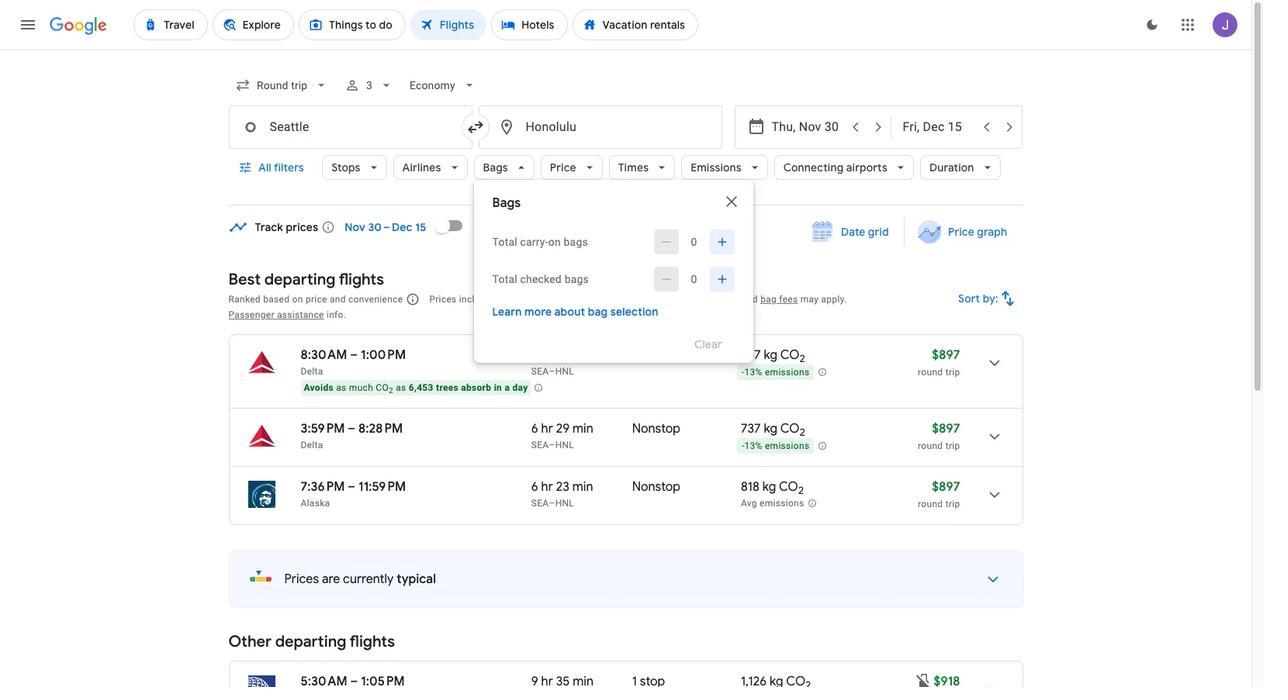 Task type: vqa. For each thing, say whether or not it's contained in the screenshot.
the top Nonstop flight. 'element'
yes



Task type: locate. For each thing, give the bounding box(es) containing it.
2 737 kg co 2 from the top
[[741, 421, 805, 439]]

1 vertical spatial delta
[[301, 440, 323, 451]]

fees right the +
[[566, 294, 584, 305]]

2 vertical spatial $897 round trip
[[918, 479, 960, 510]]

sort by: button
[[952, 280, 1023, 317]]

emissions down bag fees button
[[765, 367, 810, 378]]

2 6 from the top
[[531, 421, 538, 437]]

learn more about bag selection link
[[492, 305, 658, 319]]

price left graph
[[948, 225, 975, 239]]

– inside 6 hr 29 min sea – hnl
[[549, 440, 555, 451]]

0 vertical spatial trip
[[945, 367, 960, 378]]

0 horizontal spatial prices
[[284, 572, 319, 587]]

trip for 6 hr 29 min
[[945, 441, 960, 452]]

trip down $897 text box on the bottom right
[[945, 499, 960, 510]]

$897 round trip left flight details. leaves seattle-tacoma international airport at 7:36 pm on thursday, november 30 and arrives at daniel k. inouye international airport at 11:59 pm on thursday, november 30. image
[[918, 479, 960, 510]]

0 vertical spatial sea
[[531, 366, 549, 377]]

0 horizontal spatial as
[[336, 382, 346, 393]]

hnl
[[555, 366, 574, 377], [555, 440, 574, 451], [555, 498, 574, 509]]

min right 23
[[572, 479, 593, 495]]

0 vertical spatial hr
[[541, 348, 553, 363]]

kg up avg emissions
[[762, 479, 776, 495]]

kg for 6 hr 30 min
[[764, 348, 778, 363]]

3 hr from the top
[[541, 479, 553, 495]]

1 vertical spatial nonstop
[[632, 421, 680, 437]]

carry-
[[520, 236, 548, 248]]

sort
[[958, 292, 980, 306]]

ranked based on price and convenience
[[228, 294, 403, 305]]

flights up convenience on the left top of the page
[[339, 270, 384, 289]]

0 horizontal spatial on
[[292, 294, 303, 305]]

$897 left the flight details. leaves seattle-tacoma international airport at 8:30 am on thursday, november 30 and arrives at daniel k. inouye international airport at 1:00 pm on thursday, november 30. image
[[932, 348, 960, 363]]

on for carry-
[[548, 236, 561, 248]]

1 nonstop flight. element from the top
[[632, 348, 680, 365]]

hnl down "29"
[[555, 440, 574, 451]]

bags down the swap origin and destination. image
[[483, 161, 508, 175]]

2 $897 round trip from the top
[[918, 421, 960, 452]]

2 nonstop flight. element from the top
[[632, 421, 680, 439]]

times
[[618, 161, 649, 175]]

0 horizontal spatial bag
[[588, 305, 608, 319]]

6
[[531, 348, 538, 363], [531, 421, 538, 437], [531, 479, 538, 495]]

0 horizontal spatial fees
[[566, 294, 584, 305]]

1 737 from the top
[[741, 348, 761, 363]]

1 vertical spatial flights
[[350, 632, 395, 652]]

flight details. leaves seattle-tacoma international airport at 5:30 am on thursday, november 30 and arrives at daniel k. inouye international airport at 1:05 pm on thursday, november 30. image
[[976, 671, 1013, 687]]

trip for 6 hr 30 min
[[945, 367, 960, 378]]

1 vertical spatial -
[[742, 441, 744, 452]]

sea inside 6 hr 23 min sea – hnl
[[531, 498, 549, 509]]

min right the 30
[[574, 348, 595, 363]]

times button
[[609, 149, 675, 186]]

0 horizontal spatial 3
[[366, 79, 372, 92]]

1 vertical spatial price
[[948, 225, 975, 239]]

prices
[[429, 294, 457, 305], [284, 572, 319, 587]]

3 6 from the top
[[531, 479, 538, 495]]

3 trip from the top
[[945, 499, 960, 510]]

7:36 pm
[[301, 479, 345, 495]]

departing
[[264, 270, 335, 289], [275, 632, 346, 652]]

2 0 from the top
[[691, 273, 697, 286]]

0 vertical spatial 737 kg co 2
[[741, 348, 805, 366]]

hnl inside 6 hr 29 min sea – hnl
[[555, 440, 574, 451]]

$897 for 6 hr 23 min
[[932, 479, 960, 495]]

6 left the 30
[[531, 348, 538, 363]]

emissions
[[765, 367, 810, 378], [765, 441, 810, 452], [760, 498, 804, 509]]

2 and from the left
[[742, 294, 758, 305]]

kg up 818 kg co 2
[[764, 421, 778, 437]]

1 hr from the top
[[541, 348, 553, 363]]

total duration 6 hr 23 min. element
[[531, 479, 632, 497]]

departing up departure time: 5:30 am. text box
[[275, 632, 346, 652]]

kg for 6 hr 23 min
[[762, 479, 776, 495]]

2 sea from the top
[[531, 440, 549, 451]]

nonstop for 6 hr 29 min
[[632, 421, 680, 437]]

find the best price region
[[228, 207, 1023, 258]]

13% down bag fees button
[[744, 367, 762, 378]]

nov
[[345, 220, 365, 234]]

3 button
[[338, 67, 400, 104]]

sort by:
[[958, 292, 998, 306]]

2 - from the top
[[742, 441, 744, 452]]

1 vertical spatial 13%
[[744, 441, 762, 452]]

2 up avg emissions
[[798, 484, 804, 497]]

737 kg co 2 up 818 kg co 2
[[741, 421, 805, 439]]

hnl inside 6 hr 30 min sea – hnl
[[555, 366, 574, 377]]

2 vertical spatial kg
[[762, 479, 776, 495]]

$897 round trip
[[918, 348, 960, 378], [918, 421, 960, 452], [918, 479, 960, 510]]

3:59 pm
[[301, 421, 345, 437]]

bags up for
[[565, 273, 589, 286]]

delta inside 8:30 am – 1:00 pm delta
[[301, 366, 323, 377]]

co up 818 kg co 2
[[780, 421, 800, 437]]

Arrival time: 1:05 PM. text field
[[361, 674, 405, 687]]

learn more about ranking image
[[406, 292, 420, 306]]

leaves seattle-tacoma international airport at 5:30 am on thursday, november 30 and arrives at daniel k. inouye international airport at 1:05 pm on thursday, november 30. element
[[301, 674, 405, 687]]

0 vertical spatial on
[[548, 236, 561, 248]]

3 sea from the top
[[531, 498, 549, 509]]

alaska
[[301, 498, 330, 509]]

2 13% from the top
[[744, 441, 762, 452]]

prices inside prices include required taxes + fees for 3 passengers. optional charges and bag fees may apply. passenger assistance
[[429, 294, 457, 305]]

1 horizontal spatial as
[[396, 382, 406, 393]]

prices for are
[[284, 572, 319, 587]]

hnl down the 30
[[555, 366, 574, 377]]

nonstop for 6 hr 30 min
[[632, 348, 680, 363]]

loading results progress bar
[[0, 50, 1251, 53]]

kg down bag fees button
[[764, 348, 778, 363]]

-13% emissions down bag fees button
[[742, 367, 810, 378]]

0 vertical spatial $897 round trip
[[918, 348, 960, 378]]

bags
[[483, 161, 508, 175], [492, 196, 521, 211]]

main menu image
[[19, 16, 37, 34]]

flights up arrival time: 1:05 pm. text box on the left bottom
[[350, 632, 395, 652]]

1 total from the top
[[492, 236, 517, 248]]

1 vertical spatial round
[[918, 441, 943, 452]]

3 $897 from the top
[[932, 479, 960, 495]]

0 vertical spatial delta
[[301, 366, 323, 377]]

Departure time: 7:36 PM. text field
[[301, 479, 345, 495]]

sea down the total duration 6 hr 23 min. 'element'
[[531, 498, 549, 509]]

Arrival time: 8:28 PM. text field
[[358, 421, 403, 437]]

737 down bag fees button
[[741, 348, 761, 363]]

all filters
[[258, 161, 303, 175]]

3 nonstop flight. element from the top
[[632, 479, 680, 497]]

1 13% from the top
[[744, 367, 762, 378]]

1 stop flight. element
[[632, 674, 665, 687]]

sea
[[531, 366, 549, 377], [531, 440, 549, 451], [531, 498, 549, 509]]

1 vertical spatial emissions
[[765, 441, 810, 452]]

on inside main content
[[292, 294, 303, 305]]

charges
[[705, 294, 739, 305]]

as left 6,453
[[396, 382, 406, 393]]

hr left the 30
[[541, 348, 553, 363]]

trip down 897 us dollars text box
[[945, 441, 960, 452]]

1 vertical spatial 6
[[531, 421, 538, 437]]

co up avg emissions
[[779, 479, 798, 495]]

- for 6 hr 29 min
[[742, 441, 744, 452]]

2 737 from the top
[[741, 421, 761, 437]]

Arrival time: 1:00 PM. text field
[[361, 348, 406, 363]]

2 vertical spatial nonstop
[[632, 479, 680, 495]]

stops button
[[322, 149, 387, 186]]

sea down total duration 6 hr 29 min. element at bottom
[[531, 440, 549, 451]]

2 delta from the top
[[301, 440, 323, 451]]

price
[[550, 161, 576, 175], [948, 225, 975, 239]]

2 nonstop from the top
[[632, 421, 680, 437]]

1 vertical spatial prices
[[284, 572, 319, 587]]

– inside 8:30 am – 1:00 pm delta
[[350, 348, 358, 363]]

fees left may
[[779, 294, 798, 305]]

hnl down 23
[[555, 498, 574, 509]]

1 horizontal spatial prices
[[429, 294, 457, 305]]

1 vertical spatial min
[[573, 421, 593, 437]]

typical
[[397, 572, 436, 587]]

prices are currently typical
[[284, 572, 436, 587]]

departing for other
[[275, 632, 346, 652]]

co for 6 hr 23 min
[[779, 479, 798, 495]]

1 - from the top
[[742, 367, 744, 378]]

1 vertical spatial -13% emissions
[[742, 441, 810, 452]]

kg
[[764, 348, 778, 363], [764, 421, 778, 437], [762, 479, 776, 495]]

1 vertical spatial 0
[[691, 273, 697, 286]]

2 vertical spatial min
[[572, 479, 593, 495]]

on up 'checked'
[[548, 236, 561, 248]]

1 sea from the top
[[531, 366, 549, 377]]

flight details. leaves seattle-tacoma international airport at 8:30 am on thursday, november 30 and arrives at daniel k. inouye international airport at 1:00 pm on thursday, november 30. image
[[976, 344, 1013, 382]]

assistance
[[277, 310, 324, 320]]

1 vertical spatial $897
[[932, 421, 960, 437]]

price for price graph
[[948, 225, 975, 239]]

hr inside 6 hr 23 min sea – hnl
[[541, 479, 553, 495]]

hr inside 6 hr 29 min sea – hnl
[[541, 421, 553, 437]]

hnl for 23
[[555, 498, 574, 509]]

emissions
[[691, 161, 741, 175]]

737 kg co 2 down bag fees button
[[741, 348, 805, 366]]

0 vertical spatial -
[[742, 367, 744, 378]]

0 vertical spatial total
[[492, 236, 517, 248]]

1 vertical spatial hr
[[541, 421, 553, 437]]

1 trip from the top
[[945, 367, 960, 378]]

bag left may
[[760, 294, 777, 305]]

round down $897 text box on the bottom right
[[918, 499, 943, 510]]

2
[[800, 352, 805, 366], [389, 387, 393, 395], [800, 426, 805, 439], [798, 484, 804, 497]]

0 vertical spatial prices
[[429, 294, 457, 305]]

and right charges
[[742, 294, 758, 305]]

leaves seattle-tacoma international airport at 8:30 am on thursday, november 30 and arrives at daniel k. inouye international airport at 1:00 pm on thursday, november 30. element
[[301, 348, 406, 363]]

1 nonstop from the top
[[632, 348, 680, 363]]

-13% emissions
[[742, 367, 810, 378], [742, 441, 810, 452]]

as left much
[[336, 382, 346, 393]]

1 vertical spatial trip
[[945, 441, 960, 452]]

– inside 7:36 pm – 11:59 pm alaska
[[348, 479, 356, 495]]

round down 897 us dollars text box
[[918, 441, 943, 452]]

1 6 from the top
[[531, 348, 538, 363]]

– inside 6 hr 30 min sea – hnl
[[549, 366, 555, 377]]

1 delta from the top
[[301, 366, 323, 377]]

co for 6 hr 30 min
[[780, 348, 800, 363]]

2 vertical spatial hr
[[541, 479, 553, 495]]

main content
[[228, 207, 1023, 687]]

$897 round trip up $897 text box on the bottom right
[[918, 421, 960, 452]]

flight details. leaves seattle-tacoma international airport at 7:36 pm on thursday, november 30 and arrives at daniel k. inouye international airport at 11:59 pm on thursday, november 30. image
[[976, 476, 1013, 514]]

1 $897 from the top
[[932, 348, 960, 363]]

leaves seattle-tacoma international airport at 7:36 pm on thursday, november 30 and arrives at daniel k. inouye international airport at 11:59 pm on thursday, november 30. element
[[301, 479, 406, 495]]

2 fees from the left
[[779, 294, 798, 305]]

0 vertical spatial min
[[574, 348, 595, 363]]

hr inside 6 hr 30 min sea – hnl
[[541, 348, 553, 363]]

sea inside 6 hr 29 min sea – hnl
[[531, 440, 549, 451]]

duration
[[929, 161, 974, 175]]

total up required
[[492, 273, 517, 286]]

price button
[[541, 149, 603, 186]]

learn
[[492, 305, 522, 319]]

co inside 818 kg co 2
[[779, 479, 798, 495]]

round
[[918, 367, 943, 378], [918, 441, 943, 452], [918, 499, 943, 510]]

1 0 from the top
[[691, 236, 697, 248]]

round down $897 text field
[[918, 367, 943, 378]]

$897 left flight details. leaves seattle-tacoma international airport at 3:59 pm on thursday, november 30 and arrives at daniel k. inouye international airport at 8:28 pm on thursday, november 30. image
[[932, 421, 960, 437]]

1 vertical spatial hnl
[[555, 440, 574, 451]]

price
[[306, 294, 327, 305]]

6 inside 6 hr 23 min sea – hnl
[[531, 479, 538, 495]]

departing for best
[[264, 270, 335, 289]]

2 total from the top
[[492, 273, 517, 286]]

total duration 6 hr 29 min. element
[[531, 421, 632, 439]]

0 vertical spatial 737
[[741, 348, 761, 363]]

0 vertical spatial emissions
[[765, 367, 810, 378]]

2 hnl from the top
[[555, 440, 574, 451]]

2 $897 from the top
[[932, 421, 960, 437]]

None field
[[228, 71, 335, 99], [403, 71, 483, 99], [228, 71, 335, 99], [403, 71, 483, 99]]

$897 round trip for 6 hr 30 min
[[918, 348, 960, 378]]

0 vertical spatial $897
[[932, 348, 960, 363]]

1 horizontal spatial fees
[[779, 294, 798, 305]]

1 horizontal spatial price
[[948, 225, 975, 239]]

2 vertical spatial $897
[[932, 479, 960, 495]]

0 vertical spatial departing
[[264, 270, 335, 289]]

1 vertical spatial 3
[[602, 294, 607, 305]]

1 horizontal spatial 3
[[602, 294, 607, 305]]

1 $897 round trip from the top
[[918, 348, 960, 378]]

delta up avoids
[[301, 366, 323, 377]]

hr
[[541, 348, 553, 363], [541, 421, 553, 437], [541, 479, 553, 495]]

1 horizontal spatial and
[[742, 294, 758, 305]]

bag right about
[[588, 305, 608, 319]]

emissions for 6 hr 29 min
[[765, 441, 810, 452]]

Departure time: 5:30 AM. text field
[[301, 674, 347, 687]]

6 inside 6 hr 30 min sea – hnl
[[531, 348, 538, 363]]

-13% emissions up 818 kg co 2
[[742, 441, 810, 452]]

2 right much
[[389, 387, 393, 395]]

flight details. leaves seattle-tacoma international airport at 3:59 pm on thursday, november 30 and arrives at daniel k. inouye international airport at 8:28 pm on thursday, november 30. image
[[976, 418, 1013, 455]]

2 vertical spatial 6
[[531, 479, 538, 495]]

price inside popup button
[[550, 161, 576, 175]]

2 vertical spatial hnl
[[555, 498, 574, 509]]

2 vertical spatial nonstop flight. element
[[632, 479, 680, 497]]

1 vertical spatial total
[[492, 273, 517, 286]]

bag
[[760, 294, 777, 305], [588, 305, 608, 319]]

$897 round trip left the flight details. leaves seattle-tacoma international airport at 8:30 am on thursday, november 30 and arrives at daniel k. inouye international airport at 1:00 pm on thursday, november 30. image
[[918, 348, 960, 378]]

1 vertical spatial $897 round trip
[[918, 421, 960, 452]]

1 vertical spatial 737
[[741, 421, 761, 437]]

$897 left flight details. leaves seattle-tacoma international airport at 7:36 pm on thursday, november 30 and arrives at daniel k. inouye international airport at 11:59 pm on thursday, november 30. image
[[932, 479, 960, 495]]

0
[[691, 236, 697, 248], [691, 273, 697, 286]]

price for price
[[550, 161, 576, 175]]

total duration 6 hr 30 min. element
[[531, 348, 632, 365]]

kg inside 818 kg co 2
[[762, 479, 776, 495]]

818 kg co 2
[[741, 479, 804, 497]]

1 hnl from the top
[[555, 366, 574, 377]]

– inside 3:59 pm – 8:28 pm delta
[[348, 421, 356, 437]]

hr left 23
[[541, 479, 553, 495]]

1 vertical spatial on
[[292, 294, 303, 305]]

1 737 kg co 2 from the top
[[741, 348, 805, 366]]

1 vertical spatial kg
[[764, 421, 778, 437]]

2 trip from the top
[[945, 441, 960, 452]]

on for based
[[292, 294, 303, 305]]

1 vertical spatial bags
[[492, 196, 521, 211]]

on up assistance
[[292, 294, 303, 305]]

1 vertical spatial departing
[[275, 632, 346, 652]]

price right bags popup button
[[550, 161, 576, 175]]

hr left "29"
[[541, 421, 553, 437]]

13% for 6 hr 29 min
[[744, 441, 762, 452]]

2 inside 818 kg co 2
[[798, 484, 804, 497]]

trip
[[945, 367, 960, 378], [945, 441, 960, 452], [945, 499, 960, 510]]

0 vertical spatial 6
[[531, 348, 538, 363]]

2 vertical spatial trip
[[945, 499, 960, 510]]

0 horizontal spatial price
[[550, 161, 576, 175]]

sea for 6 hr 23 min
[[531, 498, 549, 509]]

close dialog image
[[722, 192, 741, 211]]

min
[[574, 348, 595, 363], [573, 421, 593, 437], [572, 479, 593, 495]]

0 vertical spatial hnl
[[555, 366, 574, 377]]

nonstop flight. element
[[632, 348, 680, 365], [632, 421, 680, 439], [632, 479, 680, 497]]

fees
[[566, 294, 584, 305], [779, 294, 798, 305]]

– right 3:59 pm
[[348, 421, 356, 437]]

hnl for 30
[[555, 366, 574, 377]]

2 vertical spatial emissions
[[760, 498, 804, 509]]

co
[[780, 348, 800, 363], [376, 382, 389, 393], [780, 421, 800, 437], [779, 479, 798, 495]]

delta inside 3:59 pm – 8:28 pm delta
[[301, 440, 323, 451]]

total duration 9 hr 35 min. element
[[531, 674, 632, 687]]

1 horizontal spatial bag
[[760, 294, 777, 305]]

and
[[330, 294, 346, 305], [742, 294, 758, 305]]

0 vertical spatial nonstop flight. element
[[632, 348, 680, 365]]

2 -13% emissions from the top
[[742, 441, 810, 452]]

Departure time: 3:59 PM. text field
[[301, 421, 345, 437]]

all
[[258, 161, 271, 175]]

None text field
[[228, 106, 472, 149], [478, 106, 722, 149], [228, 106, 472, 149], [478, 106, 722, 149]]

0 vertical spatial nonstop
[[632, 348, 680, 363]]

and right price
[[330, 294, 346, 305]]

1 vertical spatial nonstop flight. element
[[632, 421, 680, 439]]

2 hr from the top
[[541, 421, 553, 437]]

nonstop flight. element for 6 hr 23 min
[[632, 479, 680, 497]]

1 vertical spatial 737 kg co 2
[[741, 421, 805, 439]]

1 vertical spatial sea
[[531, 440, 549, 451]]

emissions up 818 kg co 2
[[765, 441, 810, 452]]

0 vertical spatial 13%
[[744, 367, 762, 378]]

– right 7:36 pm text field
[[348, 479, 356, 495]]

0 vertical spatial 0
[[691, 236, 697, 248]]

0 vertical spatial flights
[[339, 270, 384, 289]]

1 round from the top
[[918, 367, 943, 378]]

3 $897 round trip from the top
[[918, 479, 960, 510]]

departing up the ranked based on price and convenience
[[264, 270, 335, 289]]

6 left 23
[[531, 479, 538, 495]]

2 as from the left
[[396, 382, 406, 393]]

emissions down 818 kg co 2
[[760, 498, 804, 509]]

sea inside 6 hr 30 min sea – hnl
[[531, 366, 549, 377]]

– left 1:00 pm
[[350, 348, 358, 363]]

2 down may
[[800, 352, 805, 366]]

2 round from the top
[[918, 441, 943, 452]]

a
[[505, 382, 510, 393]]

none search field containing bags
[[228, 67, 1023, 363]]

hr for 30
[[541, 348, 553, 363]]

may
[[800, 294, 819, 305]]

3
[[366, 79, 372, 92], [602, 294, 607, 305]]

3 round from the top
[[918, 499, 943, 510]]

based
[[263, 294, 290, 305]]

co down bag fees button
[[780, 348, 800, 363]]

897 US dollars text field
[[932, 348, 960, 363]]

hnl inside 6 hr 23 min sea – hnl
[[555, 498, 574, 509]]

– down total duration 6 hr 29 min. element at bottom
[[549, 440, 555, 451]]

co right much
[[376, 382, 389, 393]]

3 nonstop from the top
[[632, 479, 680, 495]]

graph
[[977, 225, 1007, 239]]

0 horizontal spatial and
[[330, 294, 346, 305]]

737 kg co 2
[[741, 348, 805, 366], [741, 421, 805, 439]]

2 vertical spatial round
[[918, 499, 943, 510]]

currently
[[343, 572, 394, 587]]

on
[[548, 236, 561, 248], [292, 294, 303, 305]]

0 vertical spatial 3
[[366, 79, 372, 92]]

prices left are
[[284, 572, 319, 587]]

prices right learn more about ranking "image"
[[429, 294, 457, 305]]

duration button
[[920, 149, 1001, 186]]

sea up avoids as much co2 as 6453 trees absorb in a day. learn more about this calculation. icon
[[531, 366, 549, 377]]

hr for 23
[[541, 479, 553, 495]]

737 kg co 2 for 6 hr 29 min
[[741, 421, 805, 439]]

0 vertical spatial price
[[550, 161, 576, 175]]

bags right carry-
[[564, 236, 588, 248]]

min inside 6 hr 29 min sea – hnl
[[573, 421, 593, 437]]

0 vertical spatial bags
[[564, 236, 588, 248]]

2 vertical spatial sea
[[531, 498, 549, 509]]

avg
[[741, 498, 757, 509]]

bags down bags popup button
[[492, 196, 521, 211]]

emissions for 6 hr 30 min
[[765, 367, 810, 378]]

–
[[350, 348, 358, 363], [549, 366, 555, 377], [348, 421, 356, 437], [549, 440, 555, 451], [348, 479, 356, 495], [549, 498, 555, 509]]

0 vertical spatial bags
[[483, 161, 508, 175]]

737 up 818
[[741, 421, 761, 437]]

delta down 3:59 pm
[[301, 440, 323, 451]]

1 -13% emissions from the top
[[742, 367, 810, 378]]

date
[[841, 225, 865, 239]]

trip down $897 text field
[[945, 367, 960, 378]]

0 vertical spatial -13% emissions
[[742, 367, 810, 378]]

min inside 6 hr 30 min sea – hnl
[[574, 348, 595, 363]]

total left carry-
[[492, 236, 517, 248]]

total
[[492, 236, 517, 248], [492, 273, 517, 286]]

2 up 818 kg co 2
[[800, 426, 805, 439]]

6 left "29"
[[531, 421, 538, 437]]

– down total duration 6 hr 30 min. element
[[549, 366, 555, 377]]

7:36 pm – 11:59 pm alaska
[[301, 479, 406, 509]]

price inside button
[[948, 225, 975, 239]]

1 as from the left
[[336, 382, 346, 393]]

3 hnl from the top
[[555, 498, 574, 509]]

13% up 818
[[744, 441, 762, 452]]

bags button
[[474, 149, 534, 186]]

min right "29"
[[573, 421, 593, 437]]

$897 round trip for 6 hr 23 min
[[918, 479, 960, 510]]

– down the total duration 6 hr 23 min. 'element'
[[549, 498, 555, 509]]

1 vertical spatial bags
[[565, 273, 589, 286]]

0 vertical spatial round
[[918, 367, 943, 378]]

None search field
[[228, 67, 1023, 363]]

0 vertical spatial kg
[[764, 348, 778, 363]]

737
[[741, 348, 761, 363], [741, 421, 761, 437]]

min inside 6 hr 23 min sea – hnl
[[572, 479, 593, 495]]

6 inside 6 hr 29 min sea – hnl
[[531, 421, 538, 437]]

1 horizontal spatial on
[[548, 236, 561, 248]]



Task type: describe. For each thing, give the bounding box(es) containing it.
23
[[556, 479, 569, 495]]

round for 6 hr 23 min
[[918, 499, 943, 510]]

price graph button
[[908, 218, 1020, 246]]

round for 6 hr 29 min
[[918, 441, 943, 452]]

and inside prices include required taxes + fees for 3 passengers. optional charges and bag fees may apply. passenger assistance
[[742, 294, 758, 305]]

passengers.
[[610, 294, 663, 305]]

bag fees button
[[760, 294, 798, 305]]

3 inside "popup button"
[[366, 79, 372, 92]]

bag inside prices include required taxes + fees for 3 passengers. optional charges and bag fees may apply. passenger assistance
[[760, 294, 777, 305]]

total for total carry-on bags
[[492, 236, 517, 248]]

8:30 am
[[301, 348, 347, 363]]

co inside avoids as much co 2 as 6,453 trees absorb in a day
[[376, 382, 389, 393]]

passenger
[[228, 310, 274, 320]]

prices include required taxes + fees for 3 passengers. optional charges and bag fees may apply. passenger assistance
[[228, 294, 847, 320]]

hr for 29
[[541, 421, 553, 437]]

total checked bags
[[492, 273, 589, 286]]

total carry-on bags
[[492, 236, 588, 248]]

nonstop flight. element for 6 hr 30 min
[[632, 348, 680, 365]]

Departure text field
[[772, 106, 843, 148]]

2 for 6 hr 29 min
[[800, 426, 805, 439]]

leaves seattle-tacoma international airport at 3:59 pm on thursday, november 30 and arrives at daniel k. inouye international airport at 8:28 pm on thursday, november 30. element
[[301, 421, 403, 437]]

absorb
[[461, 382, 491, 393]]

6 for 6 hr 23 min
[[531, 479, 538, 495]]

connecting airports button
[[774, 149, 914, 186]]

2 for 6 hr 23 min
[[798, 484, 804, 497]]

897 US dollars text field
[[932, 479, 960, 495]]

much
[[349, 382, 373, 393]]

track prices
[[255, 220, 318, 234]]

more details image
[[974, 561, 1011, 598]]

Arrival time: 11:59 PM. text field
[[358, 479, 406, 495]]

6 hr 30 min sea – hnl
[[531, 348, 595, 377]]

connecting
[[783, 161, 844, 175]]

in
[[494, 382, 502, 393]]

about
[[555, 305, 585, 319]]

best
[[228, 270, 261, 289]]

avg emissions
[[741, 498, 804, 509]]

$897 for 6 hr 30 min
[[932, 348, 960, 363]]

co for 6 hr 29 min
[[780, 421, 800, 437]]

6,453
[[409, 382, 433, 393]]

taxes
[[531, 294, 555, 305]]

3:59 pm – 8:28 pm delta
[[301, 421, 403, 451]]

selection
[[610, 305, 658, 319]]

bags inside popup button
[[483, 161, 508, 175]]

other departing flights
[[228, 632, 395, 652]]

total for total checked bags
[[492, 273, 517, 286]]

all filters button
[[228, 149, 316, 186]]

airports
[[846, 161, 888, 175]]

trip for 6 hr 23 min
[[945, 499, 960, 510]]

prices
[[286, 220, 318, 234]]

8:30 am – 1:00 pm delta
[[301, 348, 406, 377]]

for
[[587, 294, 599, 305]]

6 for 6 hr 30 min
[[531, 348, 538, 363]]

Departure time: 8:30 AM. text field
[[301, 348, 347, 363]]

more
[[525, 305, 552, 319]]

passenger assistance button
[[228, 310, 324, 320]]

2 for 6 hr 30 min
[[800, 352, 805, 366]]

30 – dec
[[368, 220, 413, 234]]

optional
[[665, 294, 702, 305]]

change appearance image
[[1134, 6, 1171, 43]]

delta for 8:30 am
[[301, 366, 323, 377]]

this price for this flight doesn't include overhead bin access. if you need a carry-on bag, use the bags filter to update prices. image
[[915, 672, 934, 687]]

2 inside avoids as much co 2 as 6,453 trees absorb in a day
[[389, 387, 393, 395]]

date grid
[[841, 225, 889, 239]]

checked
[[520, 273, 562, 286]]

price graph
[[948, 225, 1007, 239]]

+
[[558, 294, 563, 305]]

$897 round trip for 6 hr 29 min
[[918, 421, 960, 452]]

required
[[493, 294, 529, 305]]

airlines button
[[393, 149, 468, 186]]

avoids
[[304, 382, 334, 393]]

737 for 6 hr 29 min
[[741, 421, 761, 437]]

nov 30 – dec 15
[[345, 220, 426, 234]]

delta for 3:59 pm
[[301, 440, 323, 451]]

hnl for 29
[[555, 440, 574, 451]]

737 kg co 2 for 6 hr 30 min
[[741, 348, 805, 366]]

emissions button
[[681, 149, 768, 186]]

avoids as much co 2 as 6,453 trees absorb in a day
[[304, 382, 528, 395]]

are
[[322, 572, 340, 587]]

sea for 6 hr 29 min
[[531, 440, 549, 451]]

-13% emissions for 6 hr 30 min
[[742, 367, 810, 378]]

15
[[415, 220, 426, 234]]

connecting airports
[[783, 161, 888, 175]]

learn more about tracked prices image
[[321, 220, 335, 234]]

track
[[255, 220, 283, 234]]

-13% emissions for 6 hr 29 min
[[742, 441, 810, 452]]

3 inside prices include required taxes + fees for 3 passengers. optional charges and bag fees may apply. passenger assistance
[[602, 294, 607, 305]]

filters
[[273, 161, 303, 175]]

convenience
[[348, 294, 403, 305]]

date grid button
[[800, 218, 901, 246]]

grid
[[868, 225, 889, 239]]

– inside 6 hr 23 min sea – hnl
[[549, 498, 555, 509]]

day
[[512, 382, 528, 393]]

11:59 pm
[[358, 479, 406, 495]]

818
[[741, 479, 759, 495]]

sea for 6 hr 30 min
[[531, 366, 549, 377]]

918 US dollars text field
[[934, 674, 960, 687]]

airlines
[[402, 161, 441, 175]]

29
[[556, 421, 570, 437]]

min for 6 hr 23 min
[[572, 479, 593, 495]]

0 for total carry-on bags
[[691, 236, 697, 248]]

trees
[[436, 382, 459, 393]]

min for 6 hr 29 min
[[573, 421, 593, 437]]

30
[[556, 348, 571, 363]]

kg for 6 hr 29 min
[[764, 421, 778, 437]]

min for 6 hr 30 min
[[574, 348, 595, 363]]

swap origin and destination. image
[[466, 118, 485, 137]]

prices for include
[[429, 294, 457, 305]]

nonstop for 6 hr 23 min
[[632, 479, 680, 495]]

13% for 6 hr 30 min
[[744, 367, 762, 378]]

by:
[[983, 292, 998, 306]]

Return text field
[[903, 106, 974, 148]]

$897 for 6 hr 29 min
[[932, 421, 960, 437]]

737 for 6 hr 30 min
[[741, 348, 761, 363]]

6 for 6 hr 29 min
[[531, 421, 538, 437]]

nonstop flight. element for 6 hr 29 min
[[632, 421, 680, 439]]

897 US dollars text field
[[932, 421, 960, 437]]

0 for total checked bags
[[691, 273, 697, 286]]

flights for best departing flights
[[339, 270, 384, 289]]

flights for other departing flights
[[350, 632, 395, 652]]

learn more about bag selection
[[492, 305, 658, 319]]

1 and from the left
[[330, 294, 346, 305]]

- for 6 hr 30 min
[[742, 367, 744, 378]]

apply.
[[821, 294, 847, 305]]

1:00 pm
[[361, 348, 406, 363]]

include
[[459, 294, 491, 305]]

round for 6 hr 30 min
[[918, 367, 943, 378]]

other
[[228, 632, 272, 652]]

best departing flights
[[228, 270, 384, 289]]

1 fees from the left
[[566, 294, 584, 305]]

ranked
[[228, 294, 261, 305]]

main content containing best departing flights
[[228, 207, 1023, 687]]

6 hr 23 min sea – hnl
[[531, 479, 593, 509]]

avoids as much co2 as 6453 trees absorb in a day. learn more about this calculation. image
[[534, 383, 543, 393]]

stops
[[331, 161, 360, 175]]



